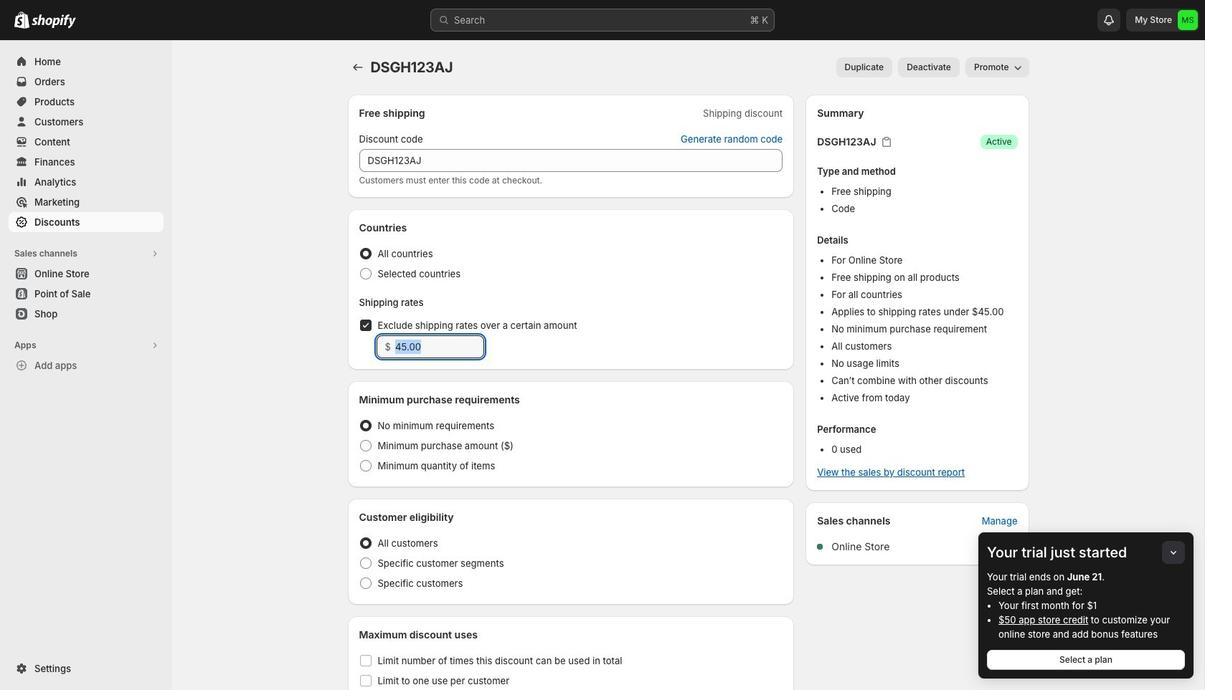 Task type: describe. For each thing, give the bounding box(es) containing it.
0.00 text field
[[395, 336, 484, 359]]



Task type: locate. For each thing, give the bounding box(es) containing it.
shopify image
[[32, 14, 76, 29]]

shopify image
[[14, 11, 29, 29]]

my store image
[[1178, 10, 1198, 30]]

None text field
[[359, 149, 783, 172]]



